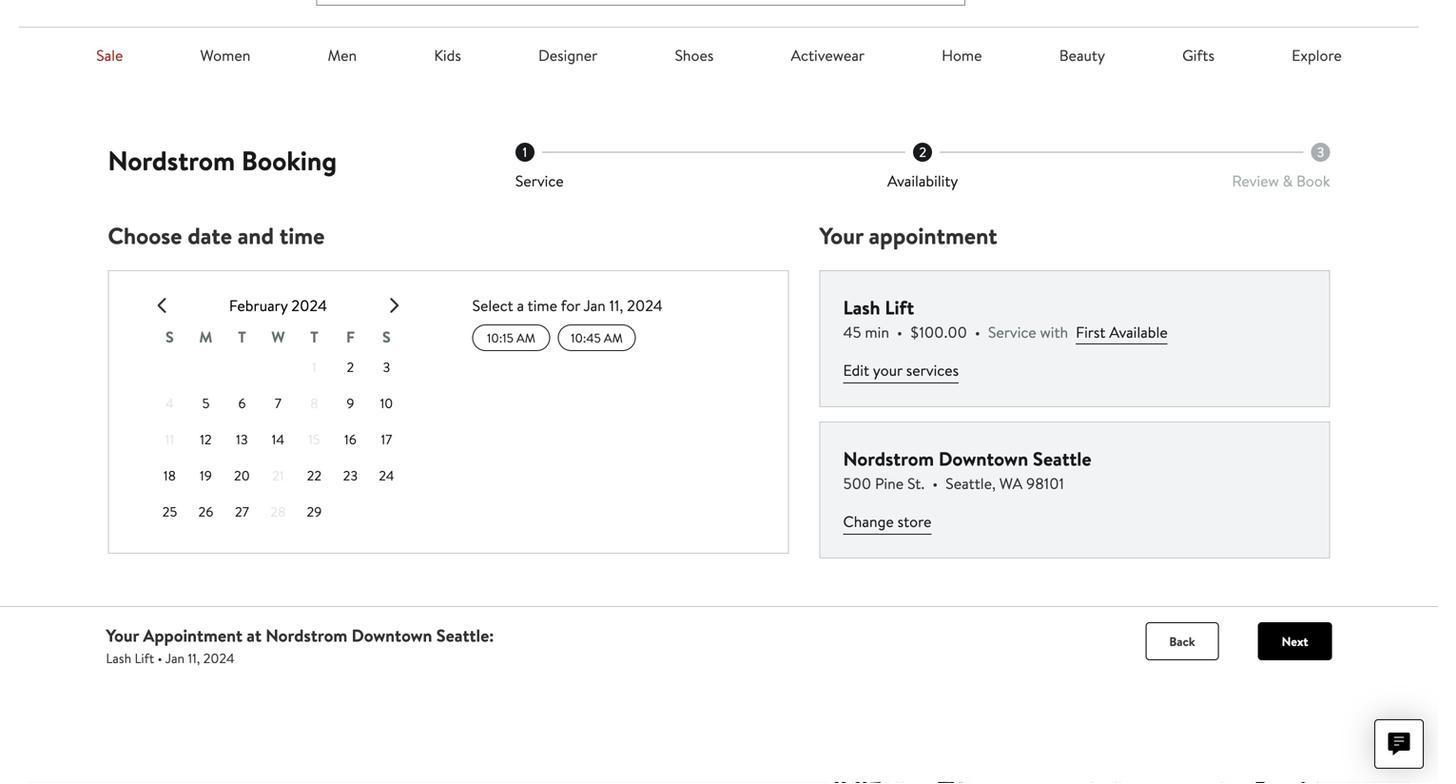 Task type: describe. For each thing, give the bounding box(es) containing it.
review
[[1233, 171, 1280, 191]]

gifts button
[[1183, 45, 1215, 66]]

shoes button
[[675, 45, 714, 66]]

1 vertical spatial time
[[528, 295, 558, 316]]

10:15 am
[[487, 329, 536, 347]]

12
[[200, 430, 212, 449]]

1 horizontal spatial 2024
[[291, 295, 327, 316]]

wednesday element
[[260, 325, 296, 349]]

2 button
[[333, 350, 368, 385]]

change store
[[844, 511, 932, 532]]

18
[[164, 466, 176, 485]]

change
[[844, 511, 894, 532]]

12 button
[[189, 423, 223, 457]]

13 button
[[225, 423, 259, 457]]

select
[[472, 295, 514, 316]]

23
[[343, 466, 358, 485]]

appointment
[[143, 624, 243, 648]]

5
[[202, 394, 210, 413]]

t for thursday element
[[310, 327, 318, 348]]

thursday element
[[296, 325, 333, 349]]

beauty
[[1060, 45, 1106, 66]]

29 button
[[297, 495, 332, 529]]

next button
[[1259, 623, 1333, 661]]

your appointment
[[820, 220, 998, 252]]

Search search field
[[316, 0, 966, 6]]

17 button
[[370, 423, 404, 457]]

98101
[[1027, 473, 1065, 494]]

a
[[517, 295, 524, 316]]

designer button
[[539, 45, 598, 66]]

home
[[942, 45, 983, 66]]

23 button
[[333, 459, 368, 493]]

your
[[873, 360, 903, 381]]

sale button
[[96, 45, 123, 66]]

service inside lash lift 45 min • $100.00 • service with first available
[[989, 322, 1037, 343]]

choose
[[108, 220, 182, 252]]

designer
[[539, 45, 598, 66]]

downtown inside nordstrom downtown seattle 500 pine st. • seattle, wa 98101
[[939, 446, 1029, 472]]

availability
[[888, 171, 959, 191]]

m
[[199, 327, 213, 348]]

back button
[[1146, 623, 1220, 661]]

10:45
[[571, 329, 601, 347]]

february
[[229, 295, 288, 316]]

kids button
[[434, 45, 461, 66]]

14
[[272, 430, 285, 449]]

26 button
[[189, 495, 223, 529]]

saturday element
[[369, 325, 405, 349]]

2 inside button
[[347, 358, 354, 377]]

• inside your appointment at nordstrom downtown seattle : lash lift • jan 11, 2024
[[158, 649, 162, 668]]

2 horizontal spatial 2024
[[627, 295, 663, 316]]

500
[[844, 473, 872, 494]]

29
[[307, 503, 322, 521]]

gifts
[[1183, 45, 1215, 66]]

sunday element
[[152, 325, 188, 349]]

men
[[328, 45, 357, 66]]

• right $100.00
[[975, 322, 981, 343]]

10
[[380, 394, 393, 413]]

edit
[[844, 360, 870, 381]]

24
[[379, 466, 394, 485]]

jan inside your appointment at nordstrom downtown seattle : lash lift • jan 11, 2024
[[165, 649, 185, 668]]

services
[[907, 360, 959, 381]]

women button
[[200, 45, 251, 66]]

6
[[238, 394, 246, 413]]

5 button
[[189, 387, 223, 421]]

men button
[[328, 45, 357, 66]]

1 horizontal spatial 11,
[[610, 295, 624, 316]]

:
[[489, 624, 494, 648]]

f
[[346, 327, 355, 348]]

appointment
[[869, 220, 998, 252]]

9 button
[[333, 387, 368, 421]]

available
[[1110, 322, 1168, 343]]

activewear button
[[791, 45, 865, 66]]

women
[[200, 45, 251, 66]]

live chat image
[[1388, 733, 1411, 756]]

10:15 am button
[[472, 325, 550, 351]]

10:15
[[487, 329, 514, 347]]

row group containing 2
[[152, 349, 405, 530]]

am for 10:15 am
[[517, 329, 536, 347]]

7 button
[[261, 387, 295, 421]]

nordstrom inside your appointment at nordstrom downtown seattle : lash lift • jan 11, 2024
[[266, 624, 348, 648]]

16 button
[[333, 423, 368, 457]]

7
[[275, 394, 282, 413]]

9
[[347, 394, 354, 413]]

for
[[561, 295, 581, 316]]

22
[[307, 466, 322, 485]]

nordstrom downtown seattle 500 pine st. • seattle, wa 98101
[[844, 446, 1092, 494]]

lash inside your appointment at nordstrom downtown seattle : lash lift • jan 11, 2024
[[106, 649, 131, 668]]

and
[[238, 220, 274, 252]]

3 button
[[370, 350, 404, 385]]

back
[[1170, 633, 1196, 650]]

13
[[236, 430, 248, 449]]

• right min
[[897, 322, 903, 343]]

with
[[1041, 322, 1069, 343]]



Task type: locate. For each thing, give the bounding box(es) containing it.
17
[[381, 430, 392, 449]]

nordstrom
[[108, 142, 235, 179], [844, 446, 935, 472], [266, 624, 348, 648]]

0 horizontal spatial time
[[280, 220, 325, 252]]

s down go to previous month icon
[[166, 327, 174, 348]]

time right a
[[528, 295, 558, 316]]

jan down appointment
[[165, 649, 185, 668]]

3 up 'book'
[[1318, 143, 1325, 161]]

2 t from the left
[[310, 327, 318, 348]]

edit your services
[[844, 360, 959, 381]]

25
[[162, 503, 177, 521]]

3 inside button
[[383, 358, 390, 377]]

february 2024 grid
[[152, 325, 405, 530]]

downtown inside your appointment at nordstrom downtown seattle : lash lift • jan 11, 2024
[[352, 624, 432, 648]]

your
[[820, 220, 864, 252], [106, 624, 139, 648]]

am right 10:45
[[604, 329, 623, 347]]

0 horizontal spatial lash
[[106, 649, 131, 668]]

seattle inside your appointment at nordstrom downtown seattle : lash lift • jan 11, 2024
[[437, 624, 489, 648]]

0 vertical spatial lift
[[885, 294, 915, 321]]

your inside your appointment at nordstrom downtown seattle : lash lift • jan 11, 2024
[[106, 624, 139, 648]]

explore
[[1292, 45, 1343, 66]]

1 horizontal spatial am
[[604, 329, 623, 347]]

0 vertical spatial lash
[[844, 294, 881, 321]]

date
[[188, 220, 232, 252]]

2024 up thursday element
[[291, 295, 327, 316]]

1 horizontal spatial jan
[[584, 295, 606, 316]]

6 button
[[225, 387, 259, 421]]

10:45 am
[[571, 329, 623, 347]]

19
[[200, 466, 212, 485]]

0 horizontal spatial downtown
[[352, 624, 432, 648]]

tuesday element
[[224, 325, 260, 349]]

min
[[865, 322, 890, 343]]

lift inside your appointment at nordstrom downtown seattle : lash lift • jan 11, 2024
[[135, 649, 154, 668]]

nordstrom for nordstrom booking
[[108, 142, 235, 179]]

am inside button
[[604, 329, 623, 347]]

0 vertical spatial 11,
[[610, 295, 624, 316]]

lift down appointment
[[135, 649, 154, 668]]

t for tuesday "element"
[[238, 327, 246, 348]]

service left with
[[989, 322, 1037, 343]]

downtown
[[939, 446, 1029, 472], [352, 624, 432, 648]]

0 horizontal spatial s
[[166, 327, 174, 348]]

0 vertical spatial service
[[516, 171, 564, 191]]

45
[[844, 322, 862, 343]]

3
[[1318, 143, 1325, 161], [383, 358, 390, 377]]

t inside "element"
[[238, 327, 246, 348]]

0 horizontal spatial service
[[516, 171, 564, 191]]

lift
[[885, 294, 915, 321], [135, 649, 154, 668]]

1 horizontal spatial service
[[989, 322, 1037, 343]]

1 vertical spatial 11,
[[188, 649, 200, 668]]

1 horizontal spatial 2
[[920, 143, 927, 161]]

0 vertical spatial time
[[280, 220, 325, 252]]

go to next month image
[[386, 298, 401, 313]]

beauty button
[[1060, 45, 1106, 66]]

lash inside lash lift 45 min • $100.00 • service with first available
[[844, 294, 881, 321]]

wa
[[1000, 473, 1023, 494]]

1 vertical spatial jan
[[165, 649, 185, 668]]

2 up availability
[[920, 143, 927, 161]]

am inside 'button'
[[517, 329, 536, 347]]

s
[[166, 327, 174, 348], [383, 327, 391, 348]]

1 horizontal spatial lift
[[885, 294, 915, 321]]

11, down appointment
[[188, 649, 200, 668]]

0 vertical spatial jan
[[584, 295, 606, 316]]

choose date and time
[[108, 220, 325, 252]]

24 button
[[370, 459, 404, 493]]

0 horizontal spatial 2
[[347, 358, 354, 377]]

0 horizontal spatial am
[[517, 329, 536, 347]]

sale
[[96, 45, 123, 66]]

1 vertical spatial lift
[[135, 649, 154, 668]]

1 am from the left
[[517, 329, 536, 347]]

nordstrom up choose
[[108, 142, 235, 179]]

s up 3 button
[[383, 327, 391, 348]]

11, inside your appointment at nordstrom downtown seattle : lash lift • jan 11, 2024
[[188, 649, 200, 668]]

2024 down appointment
[[203, 649, 235, 668]]

2 s from the left
[[383, 327, 391, 348]]

1 horizontal spatial lash
[[844, 294, 881, 321]]

2 horizontal spatial nordstrom
[[844, 446, 935, 472]]

explore button
[[1292, 45, 1343, 66]]

lift up min
[[885, 294, 915, 321]]

your for your appointment at nordstrom downtown seattle : lash lift • jan 11, 2024
[[106, 624, 139, 648]]

s for sunday element
[[166, 327, 174, 348]]

2 down f
[[347, 358, 354, 377]]

20 button
[[225, 459, 259, 493]]

25 button
[[153, 495, 187, 529]]

0 horizontal spatial 3
[[383, 358, 390, 377]]

next
[[1282, 633, 1309, 650]]

26
[[198, 503, 213, 521]]

jan right for
[[584, 295, 606, 316]]

seattle,
[[946, 473, 996, 494]]

your appointment at nordstrom downtown seattle : lash lift • jan 11, 2024
[[106, 624, 494, 668]]

0 vertical spatial nordstrom
[[108, 142, 235, 179]]

nordstrom for nordstrom downtown seattle 500 pine st. • seattle, wa 98101
[[844, 446, 935, 472]]

• inside nordstrom downtown seattle 500 pine st. • seattle, wa 98101
[[933, 473, 938, 494]]

27 button
[[225, 495, 259, 529]]

1 vertical spatial service
[[989, 322, 1037, 343]]

booking
[[242, 142, 337, 179]]

book
[[1297, 171, 1331, 191]]

1 vertical spatial downtown
[[352, 624, 432, 648]]

0 vertical spatial your
[[820, 220, 864, 252]]

•
[[897, 322, 903, 343], [975, 322, 981, 343], [933, 473, 938, 494], [158, 649, 162, 668]]

am right 10:15
[[517, 329, 536, 347]]

1 horizontal spatial nordstrom
[[266, 624, 348, 648]]

monday element
[[188, 325, 224, 349]]

0 horizontal spatial seattle
[[437, 624, 489, 648]]

0 horizontal spatial your
[[106, 624, 139, 648]]

1 vertical spatial nordstrom
[[844, 446, 935, 472]]

activewear
[[791, 45, 865, 66]]

• right st.
[[933, 473, 938, 494]]

lash
[[844, 294, 881, 321], [106, 649, 131, 668]]

february 2024
[[229, 295, 327, 316]]

at
[[247, 624, 262, 648]]

0 horizontal spatial t
[[238, 327, 246, 348]]

1 vertical spatial 3
[[383, 358, 390, 377]]

2 am from the left
[[604, 329, 623, 347]]

your for your appointment
[[820, 220, 864, 252]]

1 vertical spatial lash
[[106, 649, 131, 668]]

19 button
[[189, 459, 223, 493]]

2024 up 10:45 am button
[[627, 295, 663, 316]]

1 horizontal spatial s
[[383, 327, 391, 348]]

1 s from the left
[[166, 327, 174, 348]]

kids
[[434, 45, 461, 66]]

10:45 am button
[[558, 325, 636, 351]]

Search for products or brands search field
[[352, 0, 965, 5]]

0 vertical spatial 2
[[920, 143, 927, 161]]

1 horizontal spatial your
[[820, 220, 864, 252]]

lift inside lash lift 45 min • $100.00 • service with first available
[[885, 294, 915, 321]]

0 horizontal spatial nordstrom
[[108, 142, 235, 179]]

14 button
[[261, 423, 295, 457]]

1 horizontal spatial time
[[528, 295, 558, 316]]

row group
[[152, 349, 405, 530]]

0 vertical spatial seattle
[[1033, 446, 1092, 472]]

select a time for jan 11, 2024
[[472, 295, 663, 316]]

review & book
[[1233, 171, 1331, 191]]

nordstrom up pine
[[844, 446, 935, 472]]

am for 10:45 am
[[604, 329, 623, 347]]

home button
[[942, 45, 983, 66]]

time right and
[[280, 220, 325, 252]]

22 button
[[297, 459, 332, 493]]

1 vertical spatial your
[[106, 624, 139, 648]]

time
[[280, 220, 325, 252], [528, 295, 558, 316]]

1 horizontal spatial downtown
[[939, 446, 1029, 472]]

0 horizontal spatial 11,
[[188, 649, 200, 668]]

service
[[516, 171, 564, 191], [989, 322, 1037, 343]]

0 horizontal spatial 2024
[[203, 649, 235, 668]]

2 vertical spatial nordstrom
[[266, 624, 348, 648]]

0 horizontal spatial jan
[[165, 649, 185, 668]]

friday element
[[333, 325, 369, 349]]

0 vertical spatial 3
[[1318, 143, 1325, 161]]

1 t from the left
[[238, 327, 246, 348]]

shoes
[[675, 45, 714, 66]]

&
[[1283, 171, 1293, 191]]

pine
[[875, 473, 904, 494]]

jan
[[584, 295, 606, 316], [165, 649, 185, 668]]

2024 inside your appointment at nordstrom downtown seattle : lash lift • jan 11, 2024
[[203, 649, 235, 668]]

t
[[238, 327, 246, 348], [310, 327, 318, 348]]

1 horizontal spatial t
[[310, 327, 318, 348]]

1 vertical spatial 2
[[347, 358, 354, 377]]

seattle inside nordstrom downtown seattle 500 pine st. • seattle, wa 98101
[[1033, 446, 1092, 472]]

go to previous month image
[[156, 298, 171, 313]]

service down 1
[[516, 171, 564, 191]]

edit your services link
[[844, 359, 959, 384]]

t left f
[[310, 327, 318, 348]]

3 down saturday element on the left top of page
[[383, 358, 390, 377]]

16
[[344, 430, 357, 449]]

st.
[[908, 473, 925, 494]]

nordstrom inside nordstrom downtown seattle 500 pine st. • seattle, wa 98101
[[844, 446, 935, 472]]

27
[[235, 503, 249, 521]]

t down february
[[238, 327, 246, 348]]

18 button
[[153, 459, 187, 493]]

20
[[234, 466, 250, 485]]

1 vertical spatial seattle
[[437, 624, 489, 648]]

1 horizontal spatial 3
[[1318, 143, 1325, 161]]

1 horizontal spatial seattle
[[1033, 446, 1092, 472]]

0 vertical spatial downtown
[[939, 446, 1029, 472]]

0 horizontal spatial lift
[[135, 649, 154, 668]]

nordstrom booking
[[108, 142, 337, 179]]

11, up 10:45 am button
[[610, 295, 624, 316]]

s for saturday element on the left top of page
[[383, 327, 391, 348]]

nordstrom right the at
[[266, 624, 348, 648]]

seattle
[[1033, 446, 1092, 472], [437, 624, 489, 648]]

• down appointment
[[158, 649, 162, 668]]

10 button
[[370, 387, 404, 421]]



Task type: vqa. For each thing, say whether or not it's contained in the screenshot.
Review
yes



